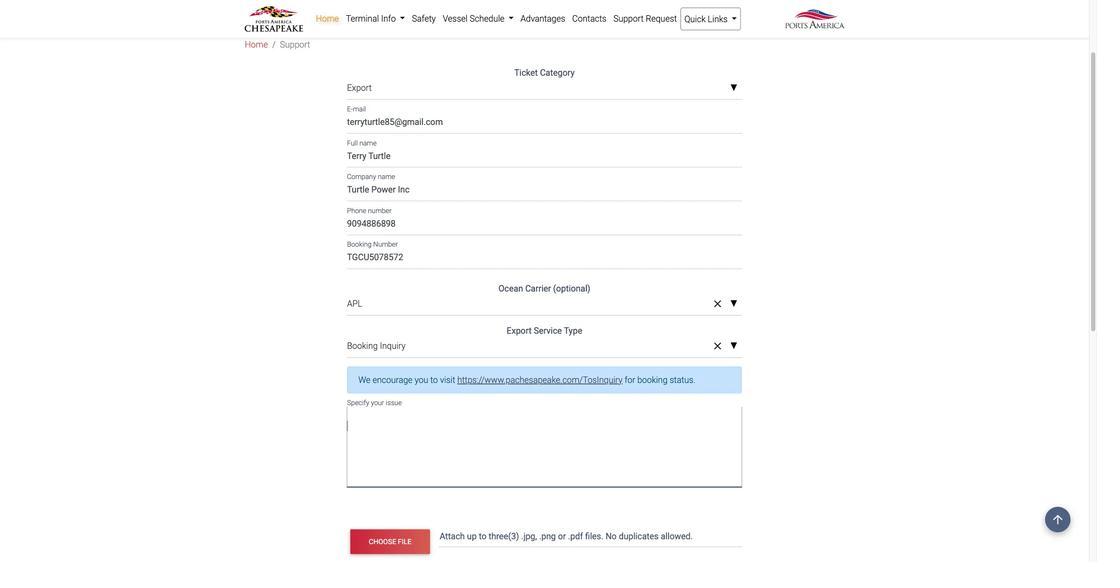 Task type: vqa. For each thing, say whether or not it's contained in the screenshot.
left The Support
yes



Task type: describe. For each thing, give the bounding box(es) containing it.
▼ for apl
[[731, 300, 738, 309]]

Booking Number text field
[[347, 249, 742, 269]]

phone number
[[347, 207, 392, 215]]

terminal
[[346, 13, 379, 24]]

booking inquiry
[[347, 341, 406, 351]]

Phone number text field
[[347, 215, 742, 236]]

export for export service type
[[507, 326, 532, 336]]

booking number
[[347, 241, 398, 249]]

type
[[564, 326, 583, 336]]

e-mail
[[347, 105, 366, 113]]

schedule
[[470, 13, 505, 24]]

you
[[415, 375, 429, 386]]

request
[[646, 13, 677, 24]]

phone
[[347, 207, 367, 215]]

home for left the home link
[[245, 40, 268, 50]]

safety
[[412, 13, 436, 24]]

terminal info
[[346, 13, 398, 24]]

vessel
[[443, 13, 468, 24]]

we
[[359, 375, 371, 386]]

contacts
[[573, 13, 607, 24]]

category
[[540, 68, 575, 78]]

support request link
[[610, 8, 681, 29]]

Company name text field
[[347, 181, 742, 202]]

choose file
[[369, 538, 412, 546]]

booking for booking number
[[347, 241, 372, 249]]

links
[[708, 14, 728, 24]]

number
[[368, 207, 392, 215]]

ticket category
[[515, 68, 575, 78]]

support for support request
[[614, 13, 644, 24]]

company
[[347, 173, 376, 181]]

Specify your issue text field
[[347, 407, 742, 488]]

choose
[[369, 538, 396, 546]]

ocean
[[499, 284, 523, 294]]

vessel schedule
[[443, 13, 507, 24]]

E-mail email field
[[347, 113, 742, 134]]

encourage
[[373, 375, 413, 386]]

export for export
[[347, 83, 372, 93]]

company name
[[347, 173, 395, 181]]

safety link
[[409, 8, 440, 29]]

e-
[[347, 105, 353, 113]]

go to top image
[[1046, 507, 1071, 533]]

booking
[[638, 375, 668, 386]]

home for right the home link
[[316, 13, 339, 24]]

specify your issue
[[347, 399, 402, 407]]

Full name text field
[[347, 147, 742, 168]]

(optional)
[[554, 284, 591, 294]]

quick links link
[[681, 8, 741, 30]]

file
[[398, 538, 412, 546]]

vessel schedule link
[[440, 8, 517, 29]]

▼ for booking inquiry
[[731, 342, 738, 351]]



Task type: locate. For each thing, give the bounding box(es) containing it.
booking left inquiry
[[347, 341, 378, 351]]

to
[[431, 375, 438, 386]]

support request
[[614, 13, 677, 24]]

contacts link
[[569, 8, 610, 29]]

3 ▼ from the top
[[731, 342, 738, 351]]

0 vertical spatial support
[[614, 13, 644, 24]]

inquiry
[[380, 341, 406, 351]]

1 vertical spatial booking
[[347, 341, 378, 351]]

support for support
[[280, 40, 310, 50]]

export service type
[[507, 326, 583, 336]]

ocean carrier (optional)
[[499, 284, 591, 294]]

2 booking from the top
[[347, 341, 378, 351]]

2 vertical spatial ▼
[[731, 342, 738, 351]]

https://www.pachesapeake.com/tosinquiry
[[458, 375, 623, 386]]

name right full
[[360, 139, 377, 147]]

0 vertical spatial booking
[[347, 241, 372, 249]]

0 horizontal spatial support
[[280, 40, 310, 50]]

https://www.pachesapeake.com/tosinquiry link
[[458, 375, 623, 386]]

home link
[[313, 8, 343, 29], [245, 38, 268, 51]]

booking
[[347, 241, 372, 249], [347, 341, 378, 351]]

mail
[[353, 105, 366, 113]]

0 horizontal spatial export
[[347, 83, 372, 93]]

2 ▼ from the top
[[731, 300, 738, 309]]

quick
[[685, 14, 706, 24]]

ticket
[[515, 68, 538, 78]]

1 booking from the top
[[347, 241, 372, 249]]

1 vertical spatial ▼
[[731, 300, 738, 309]]

advantages link
[[517, 8, 569, 29]]

0 horizontal spatial home link
[[245, 38, 268, 51]]

visit
[[440, 375, 456, 386]]

export left service
[[507, 326, 532, 336]]

1 vertical spatial support
[[280, 40, 310, 50]]

we encourage you to visit https://www.pachesapeake.com/tosinquiry for booking status.
[[359, 375, 696, 386]]

name for full name
[[360, 139, 377, 147]]

✕ for apl
[[714, 299, 722, 310]]

0 vertical spatial home link
[[313, 8, 343, 29]]

advantages
[[521, 13, 566, 24]]

1 vertical spatial ✕
[[714, 341, 722, 352]]

export up mail on the left of page
[[347, 83, 372, 93]]

1 vertical spatial export
[[507, 326, 532, 336]]

0 vertical spatial export
[[347, 83, 372, 93]]

0 vertical spatial home
[[316, 13, 339, 24]]

1 ▼ from the top
[[731, 84, 738, 93]]

1 vertical spatial name
[[378, 173, 395, 181]]

quick links
[[685, 14, 730, 24]]

1 horizontal spatial home link
[[313, 8, 343, 29]]

✕
[[714, 299, 722, 310], [714, 341, 722, 352]]

1 horizontal spatial name
[[378, 173, 395, 181]]

name right company
[[378, 173, 395, 181]]

name for company name
[[378, 173, 395, 181]]

your
[[371, 399, 384, 407]]

▼
[[731, 84, 738, 93], [731, 300, 738, 309], [731, 342, 738, 351]]

0 horizontal spatial home
[[245, 40, 268, 50]]

export
[[347, 83, 372, 93], [507, 326, 532, 336]]

2 ✕ from the top
[[714, 341, 722, 352]]

full
[[347, 139, 358, 147]]

✕ for booking inquiry
[[714, 341, 722, 352]]

name
[[360, 139, 377, 147], [378, 173, 395, 181]]

Attach up to three(3) .jpg, .png or .pdf files. No duplicates allowed. text field
[[439, 527, 745, 548]]

1 horizontal spatial home
[[316, 13, 339, 24]]

full name
[[347, 139, 377, 147]]

support
[[614, 13, 644, 24], [280, 40, 310, 50]]

0 vertical spatial ✕
[[714, 299, 722, 310]]

specify
[[347, 399, 369, 407]]

0 horizontal spatial name
[[360, 139, 377, 147]]

info
[[381, 13, 396, 24]]

number
[[374, 241, 398, 249]]

1 vertical spatial home link
[[245, 38, 268, 51]]

1 vertical spatial home
[[245, 40, 268, 50]]

1 ✕ from the top
[[714, 299, 722, 310]]

booking for booking inquiry
[[347, 341, 378, 351]]

apl
[[347, 299, 363, 309]]

for
[[625, 375, 636, 386]]

service
[[534, 326, 562, 336]]

issue
[[386, 399, 402, 407]]

0 vertical spatial name
[[360, 139, 377, 147]]

1 horizontal spatial export
[[507, 326, 532, 336]]

home
[[316, 13, 339, 24], [245, 40, 268, 50]]

1 horizontal spatial support
[[614, 13, 644, 24]]

terminal info link
[[343, 8, 409, 29]]

status.
[[670, 375, 696, 386]]

booking left the number
[[347, 241, 372, 249]]

0 vertical spatial ▼
[[731, 84, 738, 93]]

carrier
[[526, 284, 551, 294]]



